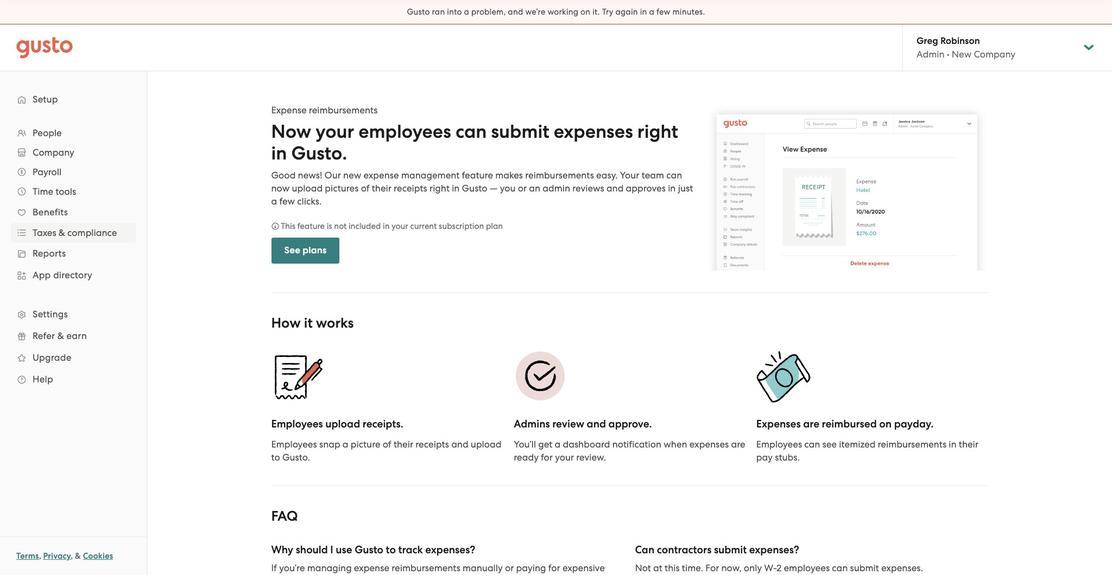 Task type: describe. For each thing, give the bounding box(es) containing it.
1 , from the left
[[39, 552, 41, 562]]

we're
[[526, 7, 546, 17]]

your
[[620, 170, 640, 181]]

it
[[304, 315, 313, 332]]

you'll
[[514, 440, 536, 451]]

new
[[952, 49, 972, 60]]

settings
[[33, 309, 68, 320]]

team
[[642, 170, 665, 181]]

0 horizontal spatial gusto
[[355, 545, 384, 557]]

paying
[[516, 564, 546, 575]]

now
[[271, 183, 290, 194]]

your inside you'll get a dashboard notification when expenses are ready for your review.
[[555, 453, 574, 464]]

0 horizontal spatial right
[[430, 183, 450, 194]]

1 vertical spatial your
[[392, 222, 408, 231]]

employees for employees can see itemized reimbursements in their pay stubs.
[[757, 440, 803, 451]]

ready
[[514, 453, 539, 464]]

home image
[[16, 37, 73, 58]]

you
[[500, 183, 516, 194]]

1 vertical spatial on
[[880, 419, 892, 431]]

time tools button
[[11, 182, 136, 202]]

at
[[654, 564, 663, 575]]

makes
[[496, 170, 523, 181]]

notification
[[613, 440, 662, 451]]

employees for employees snap a picture of their receipts and upload to gusto.
[[271, 440, 317, 451]]

works
[[316, 315, 354, 332]]

expense inside if you're managing expense reimbursements manually or paying for expensive
[[354, 564, 390, 575]]

a inside the employees snap a picture of their receipts and upload to gusto.
[[343, 440, 349, 451]]

current
[[410, 222, 437, 231]]

checkmark illustration image
[[514, 350, 568, 404]]

or inside expense reimbursements now your employees can submit expenses right in gusto. good news! our new expense management feature makes reimbursements easy. your team can now upload pictures of their receipts right in gusto — you or an admin reviews and approves in just a few clicks.
[[518, 183, 527, 194]]

company inside company 'dropdown button'
[[33, 147, 74, 158]]

not
[[635, 564, 651, 575]]

directory
[[53, 270, 92, 281]]

management
[[401, 170, 460, 181]]

employees snap a picture of their receipts and upload to gusto.
[[271, 440, 502, 464]]

included
[[349, 222, 381, 231]]

2 , from the left
[[71, 552, 73, 562]]

reimbursed
[[822, 419, 877, 431]]

a inside you'll get a dashboard notification when expenses are ready for your review.
[[555, 440, 561, 451]]

for inside if you're managing expense reimbursements manually or paying for expensive
[[549, 564, 561, 575]]

how
[[271, 315, 301, 332]]

now
[[271, 121, 311, 143]]

cookies
[[83, 552, 113, 562]]

company button
[[11, 143, 136, 162]]

terms
[[16, 552, 39, 562]]

time.
[[682, 564, 704, 575]]

tools
[[56, 186, 76, 197]]

1 horizontal spatial to
[[386, 545, 396, 557]]

their inside the employees snap a picture of their receipts and upload to gusto.
[[394, 440, 414, 451]]

subscription
[[439, 222, 484, 231]]

your inside expense reimbursements now your employees can submit expenses right in gusto. good news! our new expense management feature makes reimbursements easy. your team can now upload pictures of their receipts right in gusto — you or an admin reviews and approves in just a few clicks.
[[316, 121, 354, 143]]

manually
[[463, 564, 503, 575]]

earn
[[67, 331, 87, 342]]

app
[[33, 270, 51, 281]]

setup link
[[11, 90, 136, 109]]

reports
[[33, 248, 66, 259]]

receipts inside expense reimbursements now your employees can submit expenses right in gusto. good news! our new expense management feature makes reimbursements easy. your team can now upload pictures of their receipts right in gusto — you or an admin reviews and approves in just a few clicks.
[[394, 183, 428, 194]]

admin
[[917, 49, 945, 60]]

receipts inside the employees snap a picture of their receipts and upload to gusto.
[[416, 440, 449, 451]]

payroll button
[[11, 162, 136, 182]]

and inside the employees snap a picture of their receipts and upload to gusto.
[[452, 440, 469, 451]]

you're
[[279, 564, 305, 575]]

•
[[947, 49, 950, 60]]

stubs.
[[776, 453, 800, 464]]

a right again
[[650, 7, 655, 17]]

upgrade
[[33, 353, 71, 364]]

refer
[[33, 331, 55, 342]]

& for compliance
[[59, 228, 65, 239]]

it.
[[593, 7, 600, 17]]

faq
[[271, 509, 298, 526]]

of inside the employees snap a picture of their receipts and upload to gusto.
[[383, 440, 392, 451]]

review
[[553, 419, 585, 431]]

approve.
[[609, 419, 652, 431]]

a inside expense reimbursements now your employees can submit expenses right in gusto. good news! our new expense management feature makes reimbursements easy. your team can now upload pictures of their receipts right in gusto — you or an admin reviews and approves in just a few clicks.
[[271, 196, 277, 207]]

terms , privacy , & cookies
[[16, 552, 113, 562]]

list containing people
[[0, 123, 147, 391]]

for
[[706, 564, 720, 575]]

should
[[296, 545, 328, 557]]

can contractors submit expenses?
[[635, 545, 800, 557]]

are inside you'll get a dashboard notification when expenses are ready for your review.
[[732, 440, 746, 451]]

itemized
[[840, 440, 876, 451]]

of inside expense reimbursements now your employees can submit expenses right in gusto. good news! our new expense management feature makes reimbursements easy. your team can now upload pictures of their receipts right in gusto — you or an admin reviews and approves in just a few clicks.
[[361, 183, 370, 194]]

employees upload receipts.
[[271, 419, 404, 431]]

payroll
[[33, 167, 62, 178]]

people
[[33, 128, 62, 139]]

only
[[744, 564, 762, 575]]

setup
[[33, 94, 58, 105]]

help
[[33, 374, 53, 385]]

time tools
[[33, 186, 76, 197]]

1 horizontal spatial submit
[[714, 545, 747, 557]]

terms link
[[16, 552, 39, 562]]

—
[[490, 183, 498, 194]]

plans
[[303, 245, 327, 256]]

help link
[[11, 370, 136, 390]]

their inside expense reimbursements now your employees can submit expenses right in gusto. good news! our new expense management feature makes reimbursements easy. your team can now upload pictures of their receipts right in gusto — you or an admin reviews and approves in just a few clicks.
[[372, 183, 392, 194]]

is
[[327, 222, 332, 231]]

benefits link
[[11, 203, 136, 222]]

news!
[[298, 170, 322, 181]]

0 vertical spatial few
[[657, 7, 671, 17]]

not
[[334, 222, 347, 231]]

pay
[[757, 453, 773, 464]]

feature inside expense reimbursements now your employees can submit expenses right in gusto. good news! our new expense management feature makes reimbursements easy. your team can now upload pictures of their receipts right in gusto — you or an admin reviews and approves in just a few clicks.
[[462, 170, 493, 181]]

upload inside the employees snap a picture of their receipts and upload to gusto.
[[471, 440, 502, 451]]

receipt illustration image
[[271, 350, 326, 404]]

new
[[343, 170, 361, 181]]

to inside the employees snap a picture of their receipts and upload to gusto.
[[271, 453, 280, 464]]

gusto. for to
[[282, 453, 310, 464]]

2 horizontal spatial submit
[[851, 564, 880, 575]]

now,
[[722, 564, 742, 575]]

dollar bill illustration image
[[757, 350, 811, 404]]

this
[[281, 222, 296, 231]]

expenses
[[757, 419, 801, 431]]

if you're managing expense reimbursements manually or paying for expensive
[[271, 564, 605, 576]]

use
[[336, 545, 352, 557]]

& for earn
[[57, 331, 64, 342]]

privacy link
[[43, 552, 71, 562]]

1 horizontal spatial gusto
[[407, 7, 430, 17]]

reimbursements inside the employees can see itemized reimbursements in their pay stubs.
[[878, 440, 947, 451]]



Task type: vqa. For each thing, say whether or not it's contained in the screenshot.
Overdue popup button corresponding to few
no



Task type: locate. For each thing, give the bounding box(es) containing it.
1 vertical spatial or
[[505, 564, 514, 575]]

1 expenses? from the left
[[426, 545, 476, 557]]

0 vertical spatial of
[[361, 183, 370, 194]]

just
[[678, 183, 693, 194]]

few left minutes.
[[657, 7, 671, 17]]

for right paying at the left bottom
[[549, 564, 561, 575]]

taxes & compliance
[[33, 228, 117, 239]]

submit up now,
[[714, 545, 747, 557]]

0 vertical spatial employees
[[359, 121, 451, 143]]

expenses up easy.
[[554, 121, 633, 143]]

expense reimbursement screenshot image
[[706, 104, 989, 271]]

1 horizontal spatial are
[[804, 419, 820, 431]]

expense reimbursements now your employees can submit expenses right in gusto. good news! our new expense management feature makes reimbursements easy. your team can now upload pictures of their receipts right in gusto — you or an admin reviews and approves in just a few clicks.
[[271, 105, 693, 207]]

track
[[399, 545, 423, 557]]

1 vertical spatial company
[[33, 147, 74, 158]]

0 vertical spatial your
[[316, 121, 354, 143]]

an
[[529, 183, 541, 194]]

good
[[271, 170, 296, 181]]

0 horizontal spatial on
[[581, 7, 591, 17]]

receipts.
[[363, 419, 404, 431]]

gusto right use
[[355, 545, 384, 557]]

your right now
[[316, 121, 354, 143]]

ran
[[432, 7, 445, 17]]

picture
[[351, 440, 381, 451]]

2 vertical spatial submit
[[851, 564, 880, 575]]

on
[[581, 7, 591, 17], [880, 419, 892, 431]]

approves
[[626, 183, 666, 194]]

admins review and approve.
[[514, 419, 652, 431]]

or left the an
[[518, 183, 527, 194]]

app directory
[[33, 270, 92, 281]]

1 vertical spatial are
[[732, 440, 746, 451]]

0 horizontal spatial are
[[732, 440, 746, 451]]

compliance
[[67, 228, 117, 239]]

on left it. on the right of the page
[[581, 7, 591, 17]]

&
[[59, 228, 65, 239], [57, 331, 64, 342], [75, 552, 81, 562]]

expense down why should i use gusto to track expenses?
[[354, 564, 390, 575]]

1 vertical spatial of
[[383, 440, 392, 451]]

company down the people
[[33, 147, 74, 158]]

can inside the employees can see itemized reimbursements in their pay stubs.
[[805, 440, 821, 451]]

employees up the snap
[[271, 419, 323, 431]]

gusto
[[407, 7, 430, 17], [462, 183, 488, 194], [355, 545, 384, 557]]

, left cookies button
[[71, 552, 73, 562]]

why
[[271, 545, 293, 557]]

get
[[539, 440, 553, 451]]

for down get
[[541, 453, 553, 464]]

0 horizontal spatial few
[[279, 196, 295, 207]]

1 horizontal spatial right
[[638, 121, 679, 143]]

0 horizontal spatial expenses?
[[426, 545, 476, 557]]

app directory link
[[11, 266, 136, 285]]

can
[[456, 121, 487, 143], [667, 170, 683, 181], [805, 440, 821, 451], [833, 564, 848, 575]]

expensive
[[563, 564, 605, 575]]

0 horizontal spatial employees
[[359, 121, 451, 143]]

1 vertical spatial gusto
[[462, 183, 488, 194]]

1 vertical spatial expense
[[354, 564, 390, 575]]

submit inside expense reimbursements now your employees can submit expenses right in gusto. good news! our new expense management feature makes reimbursements easy. your team can now upload pictures of their receipts right in gusto — you or an admin reviews and approves in just a few clicks.
[[491, 121, 550, 143]]

why should i use gusto to track expenses?
[[271, 545, 476, 557]]

0 vertical spatial on
[[581, 7, 591, 17]]

expenses right when at the bottom of the page
[[690, 440, 729, 451]]

0 vertical spatial upload
[[292, 183, 323, 194]]

submit up makes
[[491, 121, 550, 143]]

employees up management at top
[[359, 121, 451, 143]]

their inside the employees can see itemized reimbursements in their pay stubs.
[[959, 440, 979, 451]]

& inside refer & earn link
[[57, 331, 64, 342]]

0 horizontal spatial ,
[[39, 552, 41, 562]]

1 vertical spatial expenses
[[690, 440, 729, 451]]

right up team
[[638, 121, 679, 143]]

gusto left ran at top
[[407, 7, 430, 17]]

if
[[271, 564, 277, 575]]

a
[[464, 7, 470, 17], [650, 7, 655, 17], [271, 196, 277, 207], [343, 440, 349, 451], [555, 440, 561, 451]]

expenses?
[[426, 545, 476, 557], [750, 545, 800, 557]]

expenses inside expense reimbursements now your employees can submit expenses right in gusto. good news! our new expense management feature makes reimbursements easy. your team can now upload pictures of their receipts right in gusto — you or an admin reviews and approves in just a few clicks.
[[554, 121, 633, 143]]

upgrade link
[[11, 348, 136, 368]]

0 vertical spatial gusto.
[[292, 142, 347, 165]]

of down the receipts.
[[383, 440, 392, 451]]

a down the now
[[271, 196, 277, 207]]

upload up clicks.
[[292, 183, 323, 194]]

employees inside the employees snap a picture of their receipts and upload to gusto.
[[271, 440, 317, 451]]

for inside you'll get a dashboard notification when expenses are ready for your review.
[[541, 453, 553, 464]]

1 vertical spatial right
[[430, 183, 450, 194]]

1 horizontal spatial on
[[880, 419, 892, 431]]

upload up the snap
[[326, 419, 360, 431]]

benefits
[[33, 207, 68, 218]]

snap
[[319, 440, 340, 451]]

few inside expense reimbursements now your employees can submit expenses right in gusto. good news! our new expense management feature makes reimbursements easy. your team can now upload pictures of their receipts right in gusto — you or an admin reviews and approves in just a few clicks.
[[279, 196, 295, 207]]

1 horizontal spatial your
[[392, 222, 408, 231]]

greg robinson admin • new company
[[917, 35, 1016, 60]]

a right into
[[464, 7, 470, 17]]

to
[[271, 453, 280, 464], [386, 545, 396, 557]]

admins
[[514, 419, 550, 431]]

employees left the snap
[[271, 440, 317, 451]]

feature left is
[[298, 222, 325, 231]]

& left earn
[[57, 331, 64, 342]]

1 horizontal spatial few
[[657, 7, 671, 17]]

1 horizontal spatial ,
[[71, 552, 73, 562]]

expenses.
[[882, 564, 924, 575]]

0 vertical spatial or
[[518, 183, 527, 194]]

0 horizontal spatial upload
[[292, 183, 323, 194]]

1 horizontal spatial of
[[383, 440, 392, 451]]

into
[[447, 7, 462, 17]]

payday.
[[895, 419, 934, 431]]

0 horizontal spatial company
[[33, 147, 74, 158]]

expense inside expense reimbursements now your employees can submit expenses right in gusto. good news! our new expense management feature makes reimbursements easy. your team can now upload pictures of their receipts right in gusto — you or an admin reviews and approves in just a few clicks.
[[364, 170, 399, 181]]

and
[[508, 7, 524, 17], [607, 183, 624, 194], [587, 419, 606, 431], [452, 440, 469, 451]]

in inside the employees can see itemized reimbursements in their pay stubs.
[[949, 440, 957, 451]]

and inside expense reimbursements now your employees can submit expenses right in gusto. good news! our new expense management feature makes reimbursements easy. your team can now upload pictures of their receipts right in gusto — you or an admin reviews and approves in just a few clicks.
[[607, 183, 624, 194]]

gusto. for in
[[292, 142, 347, 165]]

reimbursements inside if you're managing expense reimbursements manually or paying for expensive
[[392, 564, 461, 575]]

employees inside the employees can see itemized reimbursements in their pay stubs.
[[757, 440, 803, 451]]

reports link
[[11, 244, 136, 264]]

employees for employees upload receipts.
[[271, 419, 323, 431]]

greg
[[917, 35, 939, 47]]

company
[[974, 49, 1016, 60], [33, 147, 74, 158]]

dashboard
[[563, 440, 610, 451]]

2 expenses? from the left
[[750, 545, 800, 557]]

1 vertical spatial for
[[549, 564, 561, 575]]

their
[[372, 183, 392, 194], [394, 440, 414, 451], [959, 440, 979, 451]]

cookies button
[[83, 550, 113, 563]]

upload inside expense reimbursements now your employees can submit expenses right in gusto. good news! our new expense management feature makes reimbursements easy. your team can now upload pictures of their receipts right in gusto — you or an admin reviews and approves in just a few clicks.
[[292, 183, 323, 194]]

admin
[[543, 183, 571, 194]]

when
[[664, 440, 688, 451]]

people button
[[11, 123, 136, 143]]

again
[[616, 7, 638, 17]]

feature up —
[[462, 170, 493, 181]]

& right taxes
[[59, 228, 65, 239]]

0 horizontal spatial their
[[372, 183, 392, 194]]

list
[[0, 123, 147, 391]]

1 vertical spatial submit
[[714, 545, 747, 557]]

managing
[[307, 564, 352, 575]]

& inside taxes & compliance dropdown button
[[59, 228, 65, 239]]

see plans
[[284, 245, 327, 256]]

1 horizontal spatial or
[[518, 183, 527, 194]]

0 vertical spatial feature
[[462, 170, 493, 181]]

employees right 2
[[784, 564, 830, 575]]

1 horizontal spatial company
[[974, 49, 1016, 60]]

gusto left —
[[462, 183, 488, 194]]

0 vertical spatial for
[[541, 453, 553, 464]]

robinson
[[941, 35, 981, 47]]

1 vertical spatial upload
[[326, 419, 360, 431]]

i
[[331, 545, 333, 557]]

review.
[[577, 453, 606, 464]]

1 vertical spatial employees
[[784, 564, 830, 575]]

taxes
[[33, 228, 56, 239]]

gusto. up news!
[[292, 142, 347, 165]]

not at this time. for now, only w-2 employees can submit expenses.
[[635, 564, 924, 575]]

company inside the greg robinson admin • new company
[[974, 49, 1016, 60]]

2 vertical spatial gusto
[[355, 545, 384, 557]]

employees
[[271, 419, 323, 431], [271, 440, 317, 451], [757, 440, 803, 451]]

expense right the new
[[364, 170, 399, 181]]

0 horizontal spatial to
[[271, 453, 280, 464]]

refer & earn
[[33, 331, 87, 342]]

, left privacy link
[[39, 552, 41, 562]]

0 vertical spatial are
[[804, 419, 820, 431]]

try
[[602, 7, 614, 17]]

on left payday.
[[880, 419, 892, 431]]

clicks.
[[297, 196, 322, 207]]

1 vertical spatial gusto.
[[282, 453, 310, 464]]

1 horizontal spatial expenses
[[690, 440, 729, 451]]

expense
[[271, 105, 307, 116]]

your left the current
[[392, 222, 408, 231]]

a right get
[[555, 440, 561, 451]]

0 vertical spatial receipts
[[394, 183, 428, 194]]

1 vertical spatial to
[[386, 545, 396, 557]]

2 horizontal spatial upload
[[471, 440, 502, 451]]

1 horizontal spatial their
[[394, 440, 414, 451]]

a right the snap
[[343, 440, 349, 451]]

right down management at top
[[430, 183, 450, 194]]

you'll get a dashboard notification when expenses are ready for your review.
[[514, 440, 746, 464]]

2 vertical spatial upload
[[471, 440, 502, 451]]

1 vertical spatial &
[[57, 331, 64, 342]]

receipts
[[394, 183, 428, 194], [416, 440, 449, 451]]

2 vertical spatial &
[[75, 552, 81, 562]]

2 horizontal spatial your
[[555, 453, 574, 464]]

can
[[635, 545, 655, 557]]

1 horizontal spatial upload
[[326, 419, 360, 431]]

this
[[665, 564, 680, 575]]

gusto. inside expense reimbursements now your employees can submit expenses right in gusto. good news! our new expense management feature makes reimbursements easy. your team can now upload pictures of their receipts right in gusto — you or an admin reviews and approves in just a few clicks.
[[292, 142, 347, 165]]

0 vertical spatial gusto
[[407, 7, 430, 17]]

2 horizontal spatial their
[[959, 440, 979, 451]]

1 horizontal spatial expenses?
[[750, 545, 800, 557]]

see
[[823, 440, 837, 451]]

0 horizontal spatial submit
[[491, 121, 550, 143]]

expenses? up w-
[[750, 545, 800, 557]]

or inside if you're managing expense reimbursements manually or paying for expensive
[[505, 564, 514, 575]]

your down dashboard
[[555, 453, 574, 464]]

0 vertical spatial right
[[638, 121, 679, 143]]

or left paying at the left bottom
[[505, 564, 514, 575]]

gusto. down employees upload receipts.
[[282, 453, 310, 464]]

1 horizontal spatial feature
[[462, 170, 493, 181]]

& left cookies
[[75, 552, 81, 562]]

company right new
[[974, 49, 1016, 60]]

0 vertical spatial expense
[[364, 170, 399, 181]]

2 vertical spatial your
[[555, 453, 574, 464]]

0 vertical spatial company
[[974, 49, 1016, 60]]

settings link
[[11, 305, 136, 324]]

0 vertical spatial &
[[59, 228, 65, 239]]

how it works
[[271, 315, 354, 332]]

upload left you'll
[[471, 440, 502, 451]]

1 horizontal spatial employees
[[784, 564, 830, 575]]

pictures
[[325, 183, 359, 194]]

expenses? up if you're managing expense reimbursements manually or paying for expensive
[[426, 545, 476, 557]]

w-
[[765, 564, 777, 575]]

few down the now
[[279, 196, 295, 207]]

employees up stubs.
[[757, 440, 803, 451]]

our
[[325, 170, 341, 181]]

2 horizontal spatial gusto
[[462, 183, 488, 194]]

employees can see itemized reimbursements in their pay stubs.
[[757, 440, 979, 464]]

0 horizontal spatial your
[[316, 121, 354, 143]]

upload
[[292, 183, 323, 194], [326, 419, 360, 431], [471, 440, 502, 451]]

1 vertical spatial few
[[279, 196, 295, 207]]

gusto navigation element
[[0, 71, 147, 408]]

1 vertical spatial receipts
[[416, 440, 449, 451]]

employees inside expense reimbursements now your employees can submit expenses right in gusto. good news! our new expense management feature makes reimbursements easy. your team can now upload pictures of their receipts right in gusto — you or an admin reviews and approves in just a few clicks.
[[359, 121, 451, 143]]

0 horizontal spatial expenses
[[554, 121, 633, 143]]

gusto inside expense reimbursements now your employees can submit expenses right in gusto. good news! our new expense management feature makes reimbursements easy. your team can now upload pictures of their receipts right in gusto — you or an admin reviews and approves in just a few clicks.
[[462, 183, 488, 194]]

expenses inside you'll get a dashboard notification when expenses are ready for your review.
[[690, 440, 729, 451]]

0 vertical spatial expenses
[[554, 121, 633, 143]]

0 vertical spatial submit
[[491, 121, 550, 143]]

0 horizontal spatial feature
[[298, 222, 325, 231]]

taxes & compliance button
[[11, 223, 136, 243]]

0 horizontal spatial or
[[505, 564, 514, 575]]

gusto. inside the employees snap a picture of their receipts and upload to gusto.
[[282, 453, 310, 464]]

see
[[284, 245, 300, 256]]

1 vertical spatial feature
[[298, 222, 325, 231]]

0 vertical spatial to
[[271, 453, 280, 464]]

of down the new
[[361, 183, 370, 194]]

submit left expenses.
[[851, 564, 880, 575]]

reimbursements
[[309, 105, 378, 116], [526, 170, 594, 181], [878, 440, 947, 451], [392, 564, 461, 575]]

0 horizontal spatial of
[[361, 183, 370, 194]]



